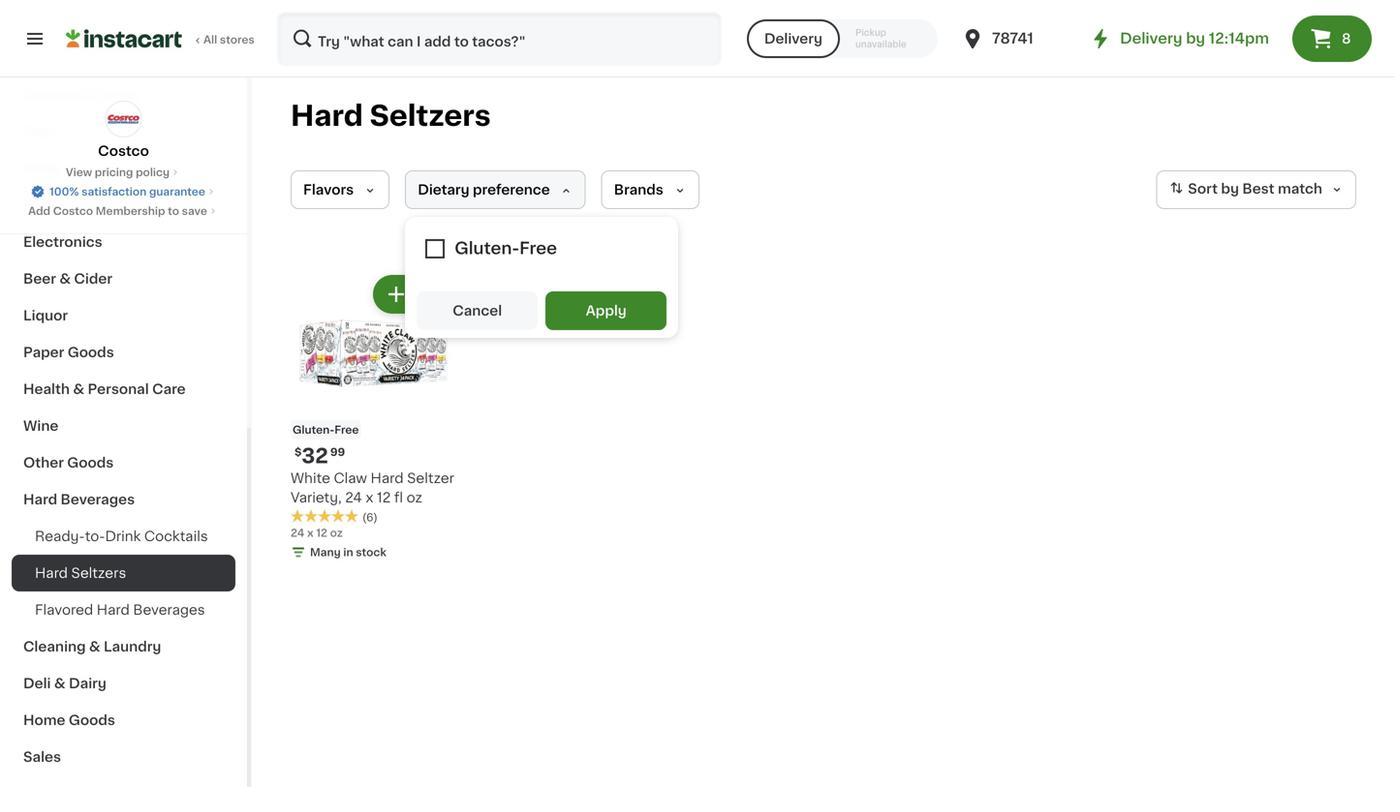 Task type: describe. For each thing, give the bounding box(es) containing it.
1 vertical spatial x
[[307, 528, 314, 539]]

delivery for delivery by 12:14pm
[[1120, 31, 1183, 46]]

cocktails
[[144, 530, 208, 544]]

8
[[1342, 32, 1351, 46]]

other goods link
[[12, 445, 236, 482]]

white
[[291, 472, 330, 486]]

all stores link
[[66, 12, 256, 66]]

deli & dairy link
[[12, 666, 236, 703]]

apply
[[586, 304, 627, 318]]

to
[[168, 206, 179, 217]]

view pricing policy link
[[66, 165, 181, 180]]

& for snacks
[[77, 88, 89, 102]]

satisfaction
[[82, 187, 147, 197]]

ready-to-drink cocktails link
[[12, 518, 236, 555]]

flavored hard beverages link
[[12, 592, 236, 629]]

dietary preference button
[[405, 171, 586, 209]]

dietary
[[418, 183, 470, 197]]

deli
[[23, 677, 51, 691]]

costco inside add costco membership to save link
[[53, 206, 93, 217]]

beer & cider
[[23, 272, 112, 286]]

pets link
[[12, 113, 236, 150]]

32
[[302, 446, 328, 467]]

preference
[[473, 183, 550, 197]]

seltzer
[[407, 472, 454, 486]]

sales link
[[12, 739, 236, 776]]

deli & dairy
[[23, 677, 106, 691]]

snacks & candy link
[[12, 77, 236, 113]]

stock
[[356, 548, 387, 558]]

wine link
[[12, 408, 236, 445]]

sales
[[23, 751, 61, 765]]

home goods link
[[12, 703, 236, 739]]

& for health
[[73, 383, 84, 396]]

dairy
[[69, 677, 106, 691]]

many in stock
[[310, 548, 387, 558]]

wine
[[23, 420, 59, 433]]

laundry
[[104, 641, 161, 654]]

delivery button
[[747, 19, 840, 58]]

apply button
[[546, 292, 667, 330]]

drink
[[105, 530, 141, 544]]

1 horizontal spatial seltzers
[[370, 102, 491, 130]]

service type group
[[747, 19, 938, 58]]

24 x 12 oz
[[291, 528, 343, 539]]

flavored hard beverages
[[35, 604, 205, 617]]

78741
[[992, 31, 1034, 46]]

floral link
[[12, 187, 236, 224]]

to-
[[85, 530, 105, 544]]

liquor
[[23, 309, 68, 323]]

all stores
[[204, 34, 255, 45]]

variety,
[[291, 491, 342, 505]]

home goods
[[23, 714, 115, 728]]

snacks
[[23, 88, 74, 102]]

view
[[66, 167, 92, 178]]

cancel button
[[417, 292, 538, 330]]

electronics
[[23, 236, 102, 249]]

delivery for delivery
[[764, 32, 823, 46]]

sort by
[[1188, 182, 1239, 196]]

best
[[1243, 182, 1275, 196]]

all
[[204, 34, 217, 45]]

0 horizontal spatial hard seltzers
[[35, 567, 126, 581]]

flavors
[[303, 183, 354, 197]]

1 vertical spatial 12
[[316, 528, 328, 539]]

best match
[[1243, 182, 1323, 196]]

paper
[[23, 346, 64, 360]]

snacks & candy
[[23, 88, 138, 102]]

hard beverages
[[23, 493, 135, 507]]

cleaning & laundry
[[23, 641, 161, 654]]

candy
[[92, 88, 138, 102]]

health & personal care
[[23, 383, 186, 396]]

hard beverages link
[[12, 482, 236, 518]]

white claw hard seltzer variety, 24 x 12 fl oz
[[291, 472, 454, 505]]

hard inside white claw hard seltzer variety, 24 x 12 fl oz
[[371, 472, 404, 486]]

liquor link
[[12, 298, 236, 334]]

paper goods
[[23, 346, 114, 360]]

many
[[310, 548, 341, 558]]

stores
[[220, 34, 255, 45]]

dietary preference
[[418, 183, 550, 197]]

24 inside white claw hard seltzer variety, 24 x 12 fl oz
[[345, 491, 362, 505]]

costco link
[[98, 101, 149, 161]]

brands button
[[602, 171, 699, 209]]

hard seltzers link
[[12, 555, 236, 592]]

add costco membership to save link
[[28, 204, 219, 219]]

0 vertical spatial beverages
[[61, 493, 135, 507]]

beer
[[23, 272, 56, 286]]

free
[[335, 425, 359, 436]]

0 horizontal spatial seltzers
[[71, 567, 126, 581]]

beer & cider link
[[12, 261, 236, 298]]



Task type: locate. For each thing, give the bounding box(es) containing it.
0 vertical spatial 12
[[377, 491, 391, 505]]

costco
[[98, 144, 149, 158], [53, 206, 93, 217]]

1 horizontal spatial delivery
[[1120, 31, 1183, 46]]

1 vertical spatial hard seltzers
[[35, 567, 126, 581]]

goods down the dairy
[[69, 714, 115, 728]]

12 up many
[[316, 528, 328, 539]]

by inside delivery by 12:14pm link
[[1186, 31, 1206, 46]]

0 vertical spatial costco
[[98, 144, 149, 158]]

instacart logo image
[[66, 27, 182, 50]]

cancel
[[453, 304, 502, 318]]

delivery inside button
[[764, 32, 823, 46]]

delivery by 12:14pm
[[1120, 31, 1270, 46]]

12 inside white claw hard seltzer variety, 24 x 12 fl oz
[[377, 491, 391, 505]]

oz up many
[[330, 528, 343, 539]]

by inside best match sort by field
[[1222, 182, 1239, 196]]

care
[[152, 383, 186, 396]]

view pricing policy
[[66, 167, 170, 178]]

cider
[[74, 272, 112, 286]]

hard
[[291, 102, 363, 130], [371, 472, 404, 486], [23, 493, 57, 507], [35, 567, 68, 581], [97, 604, 130, 617]]

1 horizontal spatial 12
[[377, 491, 391, 505]]

hard seltzers up flavors dropdown button
[[291, 102, 491, 130]]

by for delivery
[[1186, 31, 1206, 46]]

1 vertical spatial seltzers
[[71, 567, 126, 581]]

beverages up to-
[[61, 493, 135, 507]]

other goods
[[23, 456, 114, 470]]

oz right the fl
[[407, 491, 422, 505]]

add inside add costco membership to save link
[[28, 206, 50, 217]]

78741 button
[[961, 12, 1078, 66]]

health
[[23, 383, 70, 396]]

goods up health & personal care
[[68, 346, 114, 360]]

claw
[[334, 472, 367, 486]]

costco down 100%
[[53, 206, 93, 217]]

costco up 'view pricing policy' link
[[98, 144, 149, 158]]

& right health at the left of the page
[[73, 383, 84, 396]]

1 vertical spatial add
[[412, 288, 440, 301]]

oz inside white claw hard seltzer variety, 24 x 12 fl oz
[[407, 491, 422, 505]]

& left the candy at the top of the page
[[77, 88, 89, 102]]

0 horizontal spatial oz
[[330, 528, 343, 539]]

& for deli
[[54, 677, 65, 691]]

brands
[[614, 183, 664, 197]]

add button
[[375, 277, 450, 312]]

100%
[[50, 187, 79, 197]]

0 vertical spatial x
[[366, 491, 373, 505]]

seltzers
[[370, 102, 491, 130], [71, 567, 126, 581]]

sort
[[1188, 182, 1218, 196]]

pets
[[23, 125, 55, 139]]

& for cleaning
[[89, 641, 100, 654]]

0 horizontal spatial by
[[1186, 31, 1206, 46]]

& right beer
[[59, 272, 71, 286]]

product group
[[291, 271, 455, 565]]

0 vertical spatial oz
[[407, 491, 422, 505]]

hard seltzers down to-
[[35, 567, 126, 581]]

add for add
[[412, 288, 440, 301]]

goods for other goods
[[67, 456, 114, 470]]

0 horizontal spatial costco
[[53, 206, 93, 217]]

baby
[[23, 162, 60, 175]]

1 vertical spatial costco
[[53, 206, 93, 217]]

electronics link
[[12, 224, 236, 261]]

flavors button
[[291, 171, 390, 209]]

fl
[[394, 491, 403, 505]]

12 left the fl
[[377, 491, 391, 505]]

(6)
[[362, 513, 378, 523]]

1 horizontal spatial hard seltzers
[[291, 102, 491, 130]]

by right 'sort'
[[1222, 182, 1239, 196]]

cleaning & laundry link
[[12, 629, 236, 666]]

None search field
[[277, 12, 722, 66]]

24 down claw
[[345, 491, 362, 505]]

add for add costco membership to save
[[28, 206, 50, 217]]

hard up the fl
[[371, 472, 404, 486]]

health & personal care link
[[12, 371, 236, 408]]

1 horizontal spatial oz
[[407, 491, 422, 505]]

personal
[[88, 383, 149, 396]]

by left 12:14pm
[[1186, 31, 1206, 46]]

1 vertical spatial 24
[[291, 528, 305, 539]]

0 horizontal spatial 12
[[316, 528, 328, 539]]

0 horizontal spatial 24
[[291, 528, 305, 539]]

baby link
[[12, 150, 236, 187]]

1 vertical spatial by
[[1222, 182, 1239, 196]]

beverages up laundry
[[133, 604, 205, 617]]

Best match Sort by field
[[1156, 171, 1357, 209]]

0 vertical spatial seltzers
[[370, 102, 491, 130]]

12:14pm
[[1209, 31, 1270, 46]]

floral
[[23, 199, 62, 212]]

x up many
[[307, 528, 314, 539]]

x up (6)
[[366, 491, 373, 505]]

hard up cleaning & laundry link on the left of the page
[[97, 604, 130, 617]]

1 vertical spatial goods
[[67, 456, 114, 470]]

1 vertical spatial beverages
[[133, 604, 205, 617]]

0 horizontal spatial x
[[307, 528, 314, 539]]

ready-to-drink cocktails
[[35, 530, 208, 544]]

flavored
[[35, 604, 93, 617]]

membership
[[96, 206, 165, 217]]

8 button
[[1293, 16, 1372, 62]]

24 down the variety,
[[291, 528, 305, 539]]

1 horizontal spatial 24
[[345, 491, 362, 505]]

seltzers down to-
[[71, 567, 126, 581]]

goods up the hard beverages
[[67, 456, 114, 470]]

hard seltzers
[[291, 102, 491, 130], [35, 567, 126, 581]]

in
[[343, 548, 353, 558]]

other
[[23, 456, 64, 470]]

1 vertical spatial oz
[[330, 528, 343, 539]]

0 vertical spatial by
[[1186, 31, 1206, 46]]

add
[[28, 206, 50, 217], [412, 288, 440, 301]]

add inside add button
[[412, 288, 440, 301]]

2 vertical spatial goods
[[69, 714, 115, 728]]

& for beer
[[59, 272, 71, 286]]

seltzers up dietary
[[370, 102, 491, 130]]

1 horizontal spatial by
[[1222, 182, 1239, 196]]

& right deli
[[54, 677, 65, 691]]

12
[[377, 491, 391, 505], [316, 528, 328, 539]]

hard down other
[[23, 493, 57, 507]]

1 horizontal spatial x
[[366, 491, 373, 505]]

add costco membership to save
[[28, 206, 207, 217]]

0 vertical spatial hard seltzers
[[291, 102, 491, 130]]

ready-
[[35, 530, 85, 544]]

save
[[182, 206, 207, 217]]

gluten-
[[293, 425, 335, 436]]

gluten-free
[[293, 425, 359, 436]]

by for sort
[[1222, 182, 1239, 196]]

Search field
[[279, 14, 720, 64]]

100% satisfaction guarantee
[[50, 187, 205, 197]]

goods for home goods
[[69, 714, 115, 728]]

0 horizontal spatial delivery
[[764, 32, 823, 46]]

1 horizontal spatial add
[[412, 288, 440, 301]]

0 horizontal spatial add
[[28, 206, 50, 217]]

& up the dairy
[[89, 641, 100, 654]]

&
[[77, 88, 89, 102], [59, 272, 71, 286], [73, 383, 84, 396], [89, 641, 100, 654], [54, 677, 65, 691]]

x
[[366, 491, 373, 505], [307, 528, 314, 539]]

match
[[1278, 182, 1323, 196]]

0 vertical spatial goods
[[68, 346, 114, 360]]

hard up flavors
[[291, 102, 363, 130]]

0 vertical spatial 24
[[345, 491, 362, 505]]

0 vertical spatial add
[[28, 206, 50, 217]]

guarantee
[[149, 187, 205, 197]]

beverages
[[61, 493, 135, 507], [133, 604, 205, 617]]

$ 32 99
[[295, 446, 345, 467]]

x inside white claw hard seltzer variety, 24 x 12 fl oz
[[366, 491, 373, 505]]

cleaning
[[23, 641, 86, 654]]

paper goods link
[[12, 334, 236, 371]]

1 horizontal spatial costco
[[98, 144, 149, 158]]

goods for paper goods
[[68, 346, 114, 360]]

24
[[345, 491, 362, 505], [291, 528, 305, 539]]

delivery
[[1120, 31, 1183, 46], [764, 32, 823, 46]]

goods
[[68, 346, 114, 360], [67, 456, 114, 470], [69, 714, 115, 728]]

costco logo image
[[105, 101, 142, 138]]

hard down ready-
[[35, 567, 68, 581]]



Task type: vqa. For each thing, say whether or not it's contained in the screenshot.
'Costco'
yes



